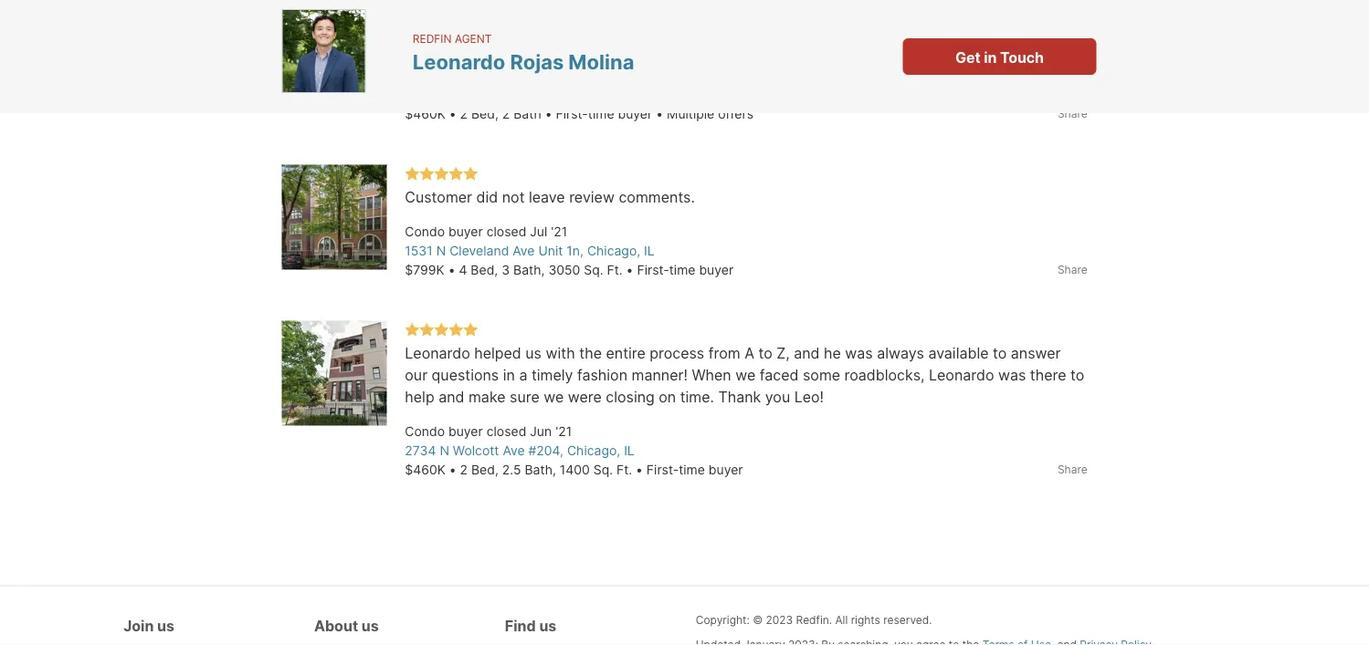 Task type: locate. For each thing, give the bounding box(es) containing it.
0 vertical spatial with
[[598, 0, 627, 6]]

0 horizontal spatial for
[[519, 32, 538, 50]]

1 horizontal spatial we
[[735, 367, 756, 385]]

1 vertical spatial n
[[440, 443, 449, 459]]

buyer up wolcott
[[448, 424, 483, 440]]

il down closing
[[624, 443, 635, 459]]

2 vertical spatial '21
[[555, 424, 572, 440]]

us for find us
[[539, 618, 557, 636]]

time down comments.
[[669, 263, 695, 278]]

with
[[598, 0, 627, 6], [546, 345, 575, 363]]

il inside condo buyer closed  jul '21 1531 n cleveland ave unit 1n, chicago, il $799k • 4 bed, 3 bath, 3050 sq. ft. • first-time buyer
[[644, 243, 655, 259]]

0 vertical spatial sq.
[[584, 263, 603, 278]]

ft.
[[607, 263, 623, 278], [616, 463, 632, 478]]

0 vertical spatial ave
[[513, 243, 535, 259]]

'21 right jun
[[555, 424, 572, 440]]

closed up 1531 n cleveland ave unit 1n, chicago, il link on the top left
[[487, 224, 526, 240]]

ave inside condo buyer closed  jul '21 1531 n cleveland ave unit 1n, chicago, il $799k • 4 bed, 3 bath, 3050 sq. ft. • first-time buyer
[[513, 243, 535, 259]]

the up fashion at the bottom left
[[579, 345, 602, 363]]

1 vertical spatial share link
[[1058, 262, 1087, 278]]

1 leo from the top
[[405, 0, 430, 6]]

time down time.
[[679, 463, 705, 478]]

1 horizontal spatial process
[[650, 345, 704, 363]]

1 vertical spatial leo
[[405, 32, 430, 50]]

share link
[[1058, 105, 1087, 122], [1058, 262, 1087, 278], [1058, 462, 1087, 478]]

the inside leonardo helped us with the entire process from a to z, and he was always available to answer our questions in a timely fashion manner! when we faced some roadblocks, leonardo was there to help and make sure we were closing on time. thank you leo!
[[579, 345, 602, 363]]

searching
[[671, 0, 739, 6]]

first-
[[556, 106, 588, 122], [637, 263, 669, 278], [647, 463, 679, 478]]

sq.
[[584, 263, 603, 278], [593, 463, 613, 478]]

when
[[692, 367, 731, 385]]

first- down comments.
[[637, 263, 669, 278]]

2 down condo buyer closed  sep '21
[[460, 106, 468, 122]]

0 vertical spatial was
[[434, 0, 462, 6]]

about
[[314, 618, 358, 636]]

0 vertical spatial ft.
[[607, 263, 623, 278]]

buyer
[[448, 68, 483, 84], [618, 106, 652, 122], [448, 224, 483, 240], [699, 263, 734, 278], [448, 424, 483, 440], [709, 463, 743, 478]]

2 rating 5.0 out of 5 element from the top
[[405, 322, 478, 339]]

1 vertical spatial we
[[544, 389, 564, 406]]

2 $460k from the top
[[405, 463, 446, 478]]

to up into
[[667, 11, 681, 28]]

buyer up cleveland
[[448, 224, 483, 240]]

2 horizontal spatial the
[[1020, 0, 1043, 6]]

in down helped on the bottom of the page
[[503, 367, 515, 385]]

0 vertical spatial process
[[405, 11, 460, 28]]

entering
[[596, 32, 654, 50]]

2 vertical spatial time
[[679, 463, 705, 478]]

with right work
[[598, 0, 627, 6]]

0 horizontal spatial in
[[503, 367, 515, 385]]

1 vertical spatial available
[[928, 345, 989, 363]]

process up redfin
[[405, 11, 460, 28]]

process
[[405, 11, 460, 28], [650, 345, 704, 363]]

0 vertical spatial condo
[[405, 68, 445, 84]]

bed, down condo buyer closed  sep '21
[[471, 106, 499, 122]]

were
[[568, 389, 602, 406]]

leonardo rojas molina link
[[413, 49, 634, 74]]

ft. right "1400" at the left of the page
[[616, 463, 632, 478]]

'21 right the sep in the top of the page
[[557, 68, 573, 84]]

rating 5.0 out of 5 element up customer on the top
[[405, 166, 478, 183]]

available down while
[[603, 11, 663, 28]]

1 vertical spatial '21
[[551, 224, 567, 240]]

ave down jul
[[513, 243, 535, 259]]

closed up 2734 n wolcott ave #204, chicago, il 'link' at the left
[[487, 424, 526, 440]]

1 vertical spatial process
[[650, 345, 704, 363]]

bath, inside condo buyer closed  jun '21 2734 n wolcott ave #204, chicago, il $460k • 2 bed, 2.5 bath, 1400 sq. ft. • first-time buyer
[[525, 463, 556, 478]]

0 vertical spatial il
[[644, 243, 655, 259]]

bed, down cleveland
[[471, 263, 498, 278]]

the down resolve
[[688, 32, 710, 50]]

2 vertical spatial closed
[[487, 424, 526, 440]]

1 closed from the top
[[487, 68, 526, 84]]

chicago,
[[587, 243, 640, 259], [567, 443, 620, 459]]

1 horizontal spatial a
[[519, 367, 527, 385]]

leonardo right roadblocks,
[[929, 367, 994, 385]]

$460k
[[405, 106, 446, 122], [405, 463, 446, 478]]

1 vertical spatial with
[[546, 345, 575, 363]]

for up "any"
[[743, 0, 762, 6]]

0 vertical spatial $460k
[[405, 106, 446, 122]]

bath,
[[513, 263, 545, 278], [525, 463, 556, 478]]

in right get
[[984, 48, 997, 66]]

and down home.
[[836, 11, 862, 28]]

condo for leonardo helped us with the entire process from a to z, and he was always available to answer our questions in a timely fashion manner! when we faced some roadblocks, leonardo was there to help and make sure we were closing on time. thank you leo!
[[405, 424, 445, 440]]

1 vertical spatial in
[[503, 367, 515, 385]]

2734
[[405, 443, 436, 459]]

a
[[744, 345, 754, 363]]

1 vertical spatial first-
[[637, 263, 669, 278]]

1 vertical spatial rating 5.0 out of 5 element
[[405, 322, 478, 339]]

3 share from the top
[[1058, 463, 1087, 476]]

0 vertical spatial in
[[984, 48, 997, 66]]

• left 4 on the left top of page
[[448, 263, 455, 278]]

2 share from the top
[[1058, 263, 1087, 276]]

bath, down 1531 n cleveland ave unit 1n, chicago, il link on the top left
[[513, 263, 545, 278]]

available right always
[[928, 345, 989, 363]]

0 horizontal spatial available
[[603, 11, 663, 28]]

and
[[464, 11, 490, 28], [573, 11, 599, 28], [836, 11, 862, 28], [794, 345, 820, 363], [439, 389, 464, 406]]

1 rating 5.0 out of 5 element from the top
[[405, 166, 478, 183]]

estate
[[744, 32, 787, 50]]

rating 5.0 out of 5 element for leonardo
[[405, 322, 478, 339]]

©
[[753, 614, 763, 627]]

$460k • 2 bed, 2 bath • first-time buyer • multiple offers
[[405, 106, 754, 122]]

time
[[588, 106, 614, 122], [669, 263, 695, 278], [679, 463, 705, 478]]

condo for customer did not leave review comments.
[[405, 224, 445, 240]]

us
[[525, 345, 542, 363], [157, 618, 174, 636], [362, 618, 379, 636], [539, 618, 557, 636]]

'21
[[557, 68, 573, 84], [551, 224, 567, 240], [555, 424, 572, 440]]

ft. inside condo buyer closed  jun '21 2734 n wolcott ave #204, chicago, il $460k • 2 bed, 2.5 bath, 1400 sq. ft. • first-time buyer
[[616, 463, 632, 478]]

join
[[123, 618, 154, 636]]

3 share link from the top
[[1058, 462, 1087, 478]]

0 vertical spatial share
[[1058, 107, 1087, 120]]

was right he
[[845, 345, 873, 363]]

for
[[743, 0, 762, 6], [519, 32, 538, 50]]

jun
[[530, 424, 552, 440]]

leo up redfin
[[405, 0, 430, 6]]

'21 right jul
[[551, 224, 567, 240]]

1 vertical spatial for
[[519, 32, 538, 50]]

time down molina
[[588, 106, 614, 122]]

us for join us
[[157, 618, 174, 636]]

$460k down 2734
[[405, 463, 446, 478]]

for down responsive
[[519, 32, 538, 50]]

rojas
[[510, 49, 564, 74]]

il down comments.
[[644, 243, 655, 259]]

share for leonardo helped us with the entire process from a to z, and he was always available to answer our questions in a timely fashion manner! when we faced some roadblocks, leonardo was there to help and make sure we were closing on time. thank you leo!
[[1058, 463, 1087, 476]]

2 down wolcott
[[460, 463, 468, 478]]

1 vertical spatial il
[[624, 443, 635, 459]]

us right find
[[539, 618, 557, 636]]

sq. inside condo buyer closed  jun '21 2734 n wolcott ave #204, chicago, il $460k • 2 bed, 2.5 bath, 1400 sq. ft. • first-time buyer
[[593, 463, 613, 478]]

first- down on
[[647, 463, 679, 478]]

'21 inside condo buyer closed  jul '21 1531 n cleveland ave unit 1n, chicago, il $799k • 4 bed, 3 bath, 3050 sq. ft. • first-time buyer
[[551, 224, 567, 240]]

1 vertical spatial the
[[688, 32, 710, 50]]

questions
[[432, 367, 499, 385]]

2 closed from the top
[[487, 224, 526, 240]]

2 vertical spatial was
[[998, 367, 1026, 385]]

time inside condo buyer closed  jul '21 1531 n cleveland ave unit 1n, chicago, il $799k • 4 bed, 3 bath, 3050 sq. ft. • first-time buyer
[[669, 263, 695, 278]]

0 horizontal spatial a
[[466, 0, 475, 6]]

2 left bath
[[502, 106, 510, 122]]

ave up 2.5
[[503, 443, 525, 459]]

and up agent
[[464, 11, 490, 28]]

il
[[644, 243, 655, 259], [624, 443, 635, 459]]

0 vertical spatial bath,
[[513, 263, 545, 278]]

bath, inside condo buyer closed  jul '21 1531 n cleveland ave unit 1n, chicago, il $799k • 4 bed, 3 bath, 3050 sq. ft. • first-time buyer
[[513, 263, 545, 278]]

1 horizontal spatial with
[[598, 0, 627, 6]]

2 share link from the top
[[1058, 262, 1087, 278]]

ave for us
[[503, 443, 525, 459]]

2 inside condo buyer closed  jun '21 2734 n wolcott ave #204, chicago, il $460k • 2 bed, 2.5 bath, 1400 sq. ft. • first-time buyer
[[460, 463, 468, 478]]

touch
[[1000, 48, 1044, 66]]

a
[[466, 0, 475, 6], [766, 0, 774, 6], [519, 367, 527, 385]]

n right 2734
[[440, 443, 449, 459]]

#204,
[[528, 443, 564, 459]]

1n,
[[567, 243, 584, 259]]

get in touch button
[[903, 38, 1096, 75]]

1 vertical spatial condo
[[405, 224, 445, 240]]

2734 n wolcott ave #204, chicago, il link
[[405, 443, 635, 459]]

0 vertical spatial rating 5.0 out of 5 element
[[405, 166, 478, 183]]

0 horizontal spatial we
[[544, 389, 564, 406]]

with up the timely
[[546, 345, 575, 363]]

there
[[1030, 367, 1066, 385]]

2 condo from the top
[[405, 224, 445, 240]]

1 vertical spatial share
[[1058, 263, 1087, 276]]

2 vertical spatial share
[[1058, 463, 1087, 476]]

us right about
[[362, 618, 379, 636]]

was
[[434, 0, 462, 6], [845, 345, 873, 363], [998, 367, 1026, 385]]

1 vertical spatial ft.
[[616, 463, 632, 478]]

we down the a
[[735, 367, 756, 385]]

was down answer
[[998, 367, 1026, 385]]

condo inside condo buyer closed  jul '21 1531 n cleveland ave unit 1n, chicago, il $799k • 4 bed, 3 bath, 3050 sq. ft. • first-time buyer
[[405, 224, 445, 240]]

condo up 2734
[[405, 424, 445, 440]]

share for customer did not leave review comments.
[[1058, 263, 1087, 276]]

closed inside condo buyer closed  jul '21 1531 n cleveland ave unit 1n, chicago, il $799k • 4 bed, 3 bath, 3050 sq. ft. • first-time buyer
[[487, 224, 526, 240]]

us inside leonardo helped us with the entire process from a to z, and he was always available to answer our questions in a timely fashion manner! when we faced some roadblocks, leonardo was there to help and make sure we were closing on time. thank you leo!
[[525, 345, 542, 363]]

1 $460k from the top
[[405, 106, 446, 122]]

'21 inside condo buyer closed  jun '21 2734 n wolcott ave #204, chicago, il $460k • 2 bed, 2.5 bath, 1400 sq. ft. • first-time buyer
[[555, 424, 572, 440]]

and down work
[[573, 11, 599, 28]]

2 vertical spatial the
[[579, 345, 602, 363]]

we down the timely
[[544, 389, 564, 406]]

a up sure
[[519, 367, 527, 385]]

ave
[[513, 243, 535, 259], [503, 443, 525, 459]]

1 horizontal spatial il
[[644, 243, 655, 259]]

n inside condo buyer closed  jul '21 1531 n cleveland ave unit 1n, chicago, il $799k • 4 bed, 3 bath, 3050 sq. ft. • first-time buyer
[[436, 243, 446, 259]]

2 vertical spatial first-
[[647, 463, 679, 478]]

leonardo up our
[[405, 345, 470, 363]]

2 vertical spatial bed,
[[471, 463, 499, 478]]

rating 5.0 out of 5 element up the questions
[[405, 322, 478, 339]]

1 vertical spatial time
[[669, 263, 695, 278]]

n inside condo buyer closed  jun '21 2734 n wolcott ave #204, chicago, il $460k • 2 bed, 2.5 bath, 1400 sq. ft. • first-time buyer
[[440, 443, 449, 459]]

1 vertical spatial closed
[[487, 224, 526, 240]]

was inside the leo was a pleasure to work with while searching for a new home. very knowledgeable of the process and responsive and available to resolve any concerns and questions. highly recommend leo as an agent for anyone entering into the real estate market
[[434, 0, 462, 6]]

2 horizontal spatial a
[[766, 0, 774, 6]]

0 vertical spatial leo
[[405, 0, 430, 6]]

0 vertical spatial closed
[[487, 68, 526, 84]]

review
[[569, 189, 615, 206]]

1 horizontal spatial available
[[928, 345, 989, 363]]

ft. right 3050
[[607, 263, 623, 278]]

• right "1400" at the left of the page
[[636, 463, 643, 478]]

the up recommend at the right of page
[[1020, 0, 1043, 6]]

n right '1531'
[[436, 243, 446, 259]]

2 vertical spatial condo
[[405, 424, 445, 440]]

2 vertical spatial share link
[[1058, 462, 1087, 478]]

condo down redfin
[[405, 68, 445, 84]]

anyone
[[542, 32, 592, 50]]

chicago, up "1400" at the left of the page
[[567, 443, 620, 459]]

in
[[984, 48, 997, 66], [503, 367, 515, 385]]

1 vertical spatial chicago,
[[567, 443, 620, 459]]

first- right bath
[[556, 106, 588, 122]]

1 vertical spatial ave
[[503, 443, 525, 459]]

4
[[459, 263, 467, 278]]

sq. right 3050
[[584, 263, 603, 278]]

0 horizontal spatial was
[[434, 0, 462, 6]]

1 horizontal spatial was
[[845, 345, 873, 363]]

closed for did
[[487, 224, 526, 240]]

sq. right "1400" at the left of the page
[[593, 463, 613, 478]]

• left the multiple
[[656, 106, 663, 122]]

bed, down wolcott
[[471, 463, 499, 478]]

chicago, right 1n,
[[587, 243, 640, 259]]

2
[[460, 106, 468, 122], [502, 106, 510, 122], [460, 463, 468, 478]]

ave for not
[[513, 243, 535, 259]]

to
[[542, 0, 556, 6], [667, 11, 681, 28], [758, 345, 772, 363], [993, 345, 1007, 363], [1071, 367, 1084, 385]]

condo inside condo buyer closed  jun '21 2734 n wolcott ave #204, chicago, il $460k • 2 bed, 2.5 bath, 1400 sq. ft. • first-time buyer
[[405, 424, 445, 440]]

1 horizontal spatial for
[[743, 0, 762, 6]]

0 vertical spatial bed,
[[471, 106, 499, 122]]

3 closed from the top
[[487, 424, 526, 440]]

0 horizontal spatial il
[[624, 443, 635, 459]]

1 vertical spatial bath,
[[525, 463, 556, 478]]

share
[[1058, 107, 1087, 120], [1058, 263, 1087, 276], [1058, 463, 1087, 476]]

bath, down "#204,"
[[525, 463, 556, 478]]

timely
[[531, 367, 573, 385]]

agent
[[475, 32, 515, 50]]

0 vertical spatial n
[[436, 243, 446, 259]]

of
[[1002, 0, 1016, 6]]

concerns
[[768, 11, 832, 28]]

jul
[[530, 224, 547, 240]]

a left the "new"
[[766, 0, 774, 6]]

• right bath
[[545, 106, 552, 122]]

0 horizontal spatial process
[[405, 11, 460, 28]]

leo left as
[[405, 32, 430, 50]]

pleasure
[[479, 0, 538, 6]]

0 vertical spatial first-
[[556, 106, 588, 122]]

$460k down condo buyer closed  sep '21
[[405, 106, 446, 122]]

ave inside condo buyer closed  jun '21 2734 n wolcott ave #204, chicago, il $460k • 2 bed, 2.5 bath, 1400 sq. ft. • first-time buyer
[[503, 443, 525, 459]]

find
[[505, 618, 536, 636]]

sq. inside condo buyer closed  jul '21 1531 n cleveland ave unit 1n, chicago, il $799k • 4 bed, 3 bath, 3050 sq. ft. • first-time buyer
[[584, 263, 603, 278]]

rating 5.0 out of 5 element
[[405, 166, 478, 183], [405, 322, 478, 339]]

closing
[[606, 389, 655, 406]]

1 condo from the top
[[405, 68, 445, 84]]

to right the a
[[758, 345, 772, 363]]

was up as
[[434, 0, 462, 6]]

us up the timely
[[525, 345, 542, 363]]

us right join
[[157, 618, 174, 636]]

3 condo from the top
[[405, 424, 445, 440]]

1 vertical spatial sq.
[[593, 463, 613, 478]]

0 vertical spatial leonardo
[[413, 49, 505, 74]]

1 vertical spatial bed,
[[471, 263, 498, 278]]

1 horizontal spatial in
[[984, 48, 997, 66]]

always
[[877, 345, 924, 363]]

• right 3050
[[626, 263, 633, 278]]

condo up '1531'
[[405, 224, 445, 240]]

leonardo down agent
[[413, 49, 505, 74]]

any
[[739, 11, 764, 28]]

n
[[436, 243, 446, 259], [440, 443, 449, 459]]

process up manner!
[[650, 345, 704, 363]]

0 vertical spatial '21
[[557, 68, 573, 84]]

1 vertical spatial $460k
[[405, 463, 446, 478]]

0 vertical spatial share link
[[1058, 105, 1087, 122]]

closed inside condo buyer closed  jun '21 2734 n wolcott ave #204, chicago, il $460k • 2 bed, 2.5 bath, 1400 sq. ft. • first-time buyer
[[487, 424, 526, 440]]

sep
[[530, 68, 553, 84]]

share link for customer did not leave review comments.
[[1058, 262, 1087, 278]]

customer did not leave review comments.
[[405, 189, 695, 206]]

with inside the leo was a pleasure to work with while searching for a new home. very knowledgeable of the process and responsive and available to resolve any concerns and questions. highly recommend leo as an agent for anyone entering into the real estate market
[[598, 0, 627, 6]]

0 horizontal spatial the
[[579, 345, 602, 363]]

0 vertical spatial available
[[603, 11, 663, 28]]

closed left the sep in the top of the page
[[487, 68, 526, 84]]

rights
[[851, 614, 880, 627]]

• down wolcott
[[449, 463, 456, 478]]

a up agent
[[466, 0, 475, 6]]

0 vertical spatial chicago,
[[587, 243, 640, 259]]

0 horizontal spatial with
[[546, 345, 575, 363]]



Task type: describe. For each thing, give the bounding box(es) containing it.
join us
[[123, 618, 174, 636]]

copyright:
[[696, 614, 750, 627]]

responsive
[[494, 11, 569, 28]]

3
[[502, 263, 510, 278]]

buyer down "an"
[[448, 68, 483, 84]]

make
[[468, 389, 506, 406]]

our
[[405, 367, 428, 385]]

roadblocks,
[[844, 367, 925, 385]]

2 vertical spatial leonardo
[[929, 367, 994, 385]]

with inside leonardo helped us with the entire process from a to z, and he was always available to answer our questions in a timely fashion manner! when we faced some roadblocks, leonardo was there to help and make sure we were closing on time. thank you leo!
[[546, 345, 575, 363]]

z,
[[777, 345, 790, 363]]

sure
[[510, 389, 540, 406]]

ft. inside condo buyer closed  jul '21 1531 n cleveland ave unit 1n, chicago, il $799k • 4 bed, 3 bath, 3050 sq. ft. • first-time buyer
[[607, 263, 623, 278]]

leo!
[[794, 389, 824, 406]]

all
[[835, 614, 848, 627]]

2 horizontal spatial was
[[998, 367, 1026, 385]]

1 share from the top
[[1058, 107, 1087, 120]]

while
[[631, 0, 667, 6]]

help
[[405, 389, 434, 406]]

home.
[[811, 0, 854, 6]]

1 vertical spatial leonardo
[[405, 345, 470, 363]]

2.5
[[502, 463, 521, 478]]

entire
[[606, 345, 646, 363]]

chicago, inside condo buyer closed  jun '21 2734 n wolcott ave #204, chicago, il $460k • 2 bed, 2.5 bath, 1400 sq. ft. • first-time buyer
[[567, 443, 620, 459]]

offers
[[718, 106, 754, 122]]

market
[[792, 32, 839, 50]]

1531 n cleveland ave unit 1n, chicago, il link
[[405, 243, 655, 259]]

work
[[560, 0, 594, 6]]

into
[[658, 32, 684, 50]]

about us
[[314, 618, 379, 636]]

molina
[[568, 49, 634, 74]]

0 vertical spatial we
[[735, 367, 756, 385]]

bed, inside condo buyer closed  jun '21 2734 n wolcott ave #204, chicago, il $460k • 2 bed, 2.5 bath, 1400 sq. ft. • first-time buyer
[[471, 463, 499, 478]]

knowledgeable
[[894, 0, 998, 6]]

to right 'there'
[[1071, 367, 1084, 385]]

time inside condo buyer closed  jun '21 2734 n wolcott ave #204, chicago, il $460k • 2 bed, 2.5 bath, 1400 sq. ft. • first-time buyer
[[679, 463, 705, 478]]

get in touch
[[955, 48, 1044, 66]]

to up responsive
[[542, 0, 556, 6]]

leonardo inside redfin agent leonardo rojas molina
[[413, 49, 505, 74]]

you
[[765, 389, 790, 406]]

in inside leonardo helped us with the entire process from a to z, and he was always available to answer our questions in a timely fashion manner! when we faced some roadblocks, leonardo was there to help and make sure we were closing on time. thank you leo!
[[503, 367, 515, 385]]

us for about us
[[362, 618, 379, 636]]

first- inside condo buyer closed  jul '21 1531 n cleveland ave unit 1n, chicago, il $799k • 4 bed, 3 bath, 3050 sq. ft. • first-time buyer
[[637, 263, 669, 278]]

3050
[[548, 263, 580, 278]]

real
[[715, 32, 740, 50]]

time.
[[680, 389, 714, 406]]

leo was a pleasure to work with while searching for a new home. very knowledgeable of the process and responsive and available to resolve any concerns and questions. highly recommend leo as an agent for anyone entering into the real estate market
[[405, 0, 1075, 50]]

0 vertical spatial for
[[743, 0, 762, 6]]

0 vertical spatial the
[[1020, 0, 1043, 6]]

closed for helped
[[487, 424, 526, 440]]

unit
[[538, 243, 563, 259]]

1 vertical spatial was
[[845, 345, 873, 363]]

'21 for with
[[555, 424, 572, 440]]

manner!
[[632, 367, 688, 385]]

to left answer
[[993, 345, 1007, 363]]

1531
[[405, 243, 433, 259]]

available inside leonardo helped us with the entire process from a to z, and he was always available to answer our questions in a timely fashion manner! when we faced some roadblocks, leonardo was there to help and make sure we were closing on time. thank you leo!
[[928, 345, 989, 363]]

2023
[[766, 614, 793, 627]]

leonardo rojas molina, redfin agent image
[[282, 9, 366, 93]]

not
[[502, 189, 525, 206]]

copyright: © 2023 redfin. all rights reserved.
[[696, 614, 932, 627]]

condo buyer closed  jul '21 1531 n cleveland ave unit 1n, chicago, il $799k • 4 bed, 3 bath, 3050 sq. ft. • first-time buyer
[[405, 224, 734, 278]]

customer
[[405, 189, 472, 206]]

in inside button
[[984, 48, 997, 66]]

'21 for leave
[[551, 224, 567, 240]]

on
[[659, 389, 676, 406]]

get
[[955, 48, 981, 66]]

new
[[778, 0, 807, 6]]

1400
[[560, 463, 590, 478]]

agent
[[455, 32, 492, 45]]

n for customer did not leave review comments.
[[436, 243, 446, 259]]

comments.
[[619, 189, 695, 206]]

chicago, inside condo buyer closed  jul '21 1531 n cleveland ave unit 1n, chicago, il $799k • 4 bed, 3 bath, 3050 sq. ft. • first-time buyer
[[587, 243, 640, 259]]

available inside the leo was a pleasure to work with while searching for a new home. very knowledgeable of the process and responsive and available to resolve any concerns and questions. highly recommend leo as an agent for anyone entering into the real estate market
[[603, 11, 663, 28]]

1 share link from the top
[[1058, 105, 1087, 122]]

redfin
[[413, 32, 452, 45]]

multiple
[[667, 106, 714, 122]]

recommend
[[989, 11, 1071, 28]]

and down the questions
[[439, 389, 464, 406]]

share link for leonardo helped us with the entire process from a to z, and he was always available to answer our questions in a timely fashion manner! when we faced some roadblocks, leonardo was there to help and make sure we were closing on time. thank you leo!
[[1058, 462, 1087, 478]]

faced
[[760, 367, 799, 385]]

$799k
[[405, 263, 445, 278]]

a inside leonardo helped us with the entire process from a to z, and he was always available to answer our questions in a timely fashion manner! when we faced some roadblocks, leonardo was there to help and make sure we were closing on time. thank you leo!
[[519, 367, 527, 385]]

thank
[[718, 389, 761, 406]]

condo buyer closed  sep '21
[[405, 68, 573, 84]]

2 leo from the top
[[405, 32, 430, 50]]

rating 5.0 out of 5 element for customer
[[405, 166, 478, 183]]

redfin.
[[796, 614, 832, 627]]

highly
[[941, 11, 985, 28]]

buyer up from
[[699, 263, 734, 278]]

resolve
[[685, 11, 735, 28]]

• down condo buyer closed  sep '21
[[449, 106, 456, 122]]

cleveland
[[450, 243, 509, 259]]

some
[[803, 367, 840, 385]]

he
[[824, 345, 841, 363]]

fashion
[[577, 367, 627, 385]]

n for leonardo helped us with the entire process from a to z, and he was always available to answer our questions in a timely fashion manner! when we faced some roadblocks, leonardo was there to help and make sure we were closing on time. thank you leo!
[[440, 443, 449, 459]]

buyer down thank
[[709, 463, 743, 478]]

$460k inside condo buyer closed  jun '21 2734 n wolcott ave #204, chicago, il $460k • 2 bed, 2.5 bath, 1400 sq. ft. • first-time buyer
[[405, 463, 446, 478]]

as
[[434, 32, 450, 50]]

very
[[858, 0, 889, 6]]

process inside leonardo helped us with the entire process from a to z, and he was always available to answer our questions in a timely fashion manner! when we faced some roadblocks, leonardo was there to help and make sure we were closing on time. thank you leo!
[[650, 345, 704, 363]]

helped
[[474, 345, 521, 363]]

leonardo helped us with the entire process from a to z, and he was always available to answer our questions in a timely fashion manner! when we faced some roadblocks, leonardo was there to help and make sure we were closing on time. thank you leo!
[[405, 345, 1089, 406]]

bath
[[513, 106, 541, 122]]

1 horizontal spatial the
[[688, 32, 710, 50]]

did
[[476, 189, 498, 206]]

bed, inside condo buyer closed  jul '21 1531 n cleveland ave unit 1n, chicago, il $799k • 4 bed, 3 bath, 3050 sq. ft. • first-time buyer
[[471, 263, 498, 278]]

questions.
[[866, 11, 937, 28]]

an
[[454, 32, 471, 50]]

0 vertical spatial time
[[588, 106, 614, 122]]

and right z,
[[794, 345, 820, 363]]

il inside condo buyer closed  jun '21 2734 n wolcott ave #204, chicago, il $460k • 2 bed, 2.5 bath, 1400 sq. ft. • first-time buyer
[[624, 443, 635, 459]]

wolcott
[[453, 443, 499, 459]]

process inside the leo was a pleasure to work with while searching for a new home. very knowledgeable of the process and responsive and available to resolve any concerns and questions. highly recommend leo as an agent for anyone entering into the real estate market
[[405, 11, 460, 28]]

buyer left the multiple
[[618, 106, 652, 122]]

first- inside condo buyer closed  jun '21 2734 n wolcott ave #204, chicago, il $460k • 2 bed, 2.5 bath, 1400 sq. ft. • first-time buyer
[[647, 463, 679, 478]]

condo buyer closed  jun '21 2734 n wolcott ave #204, chicago, il $460k • 2 bed, 2.5 bath, 1400 sq. ft. • first-time buyer
[[405, 424, 743, 478]]

find us
[[505, 618, 557, 636]]

redfin agent leonardo rojas molina
[[413, 32, 634, 74]]



Task type: vqa. For each thing, say whether or not it's contained in the screenshot.
for to the top
yes



